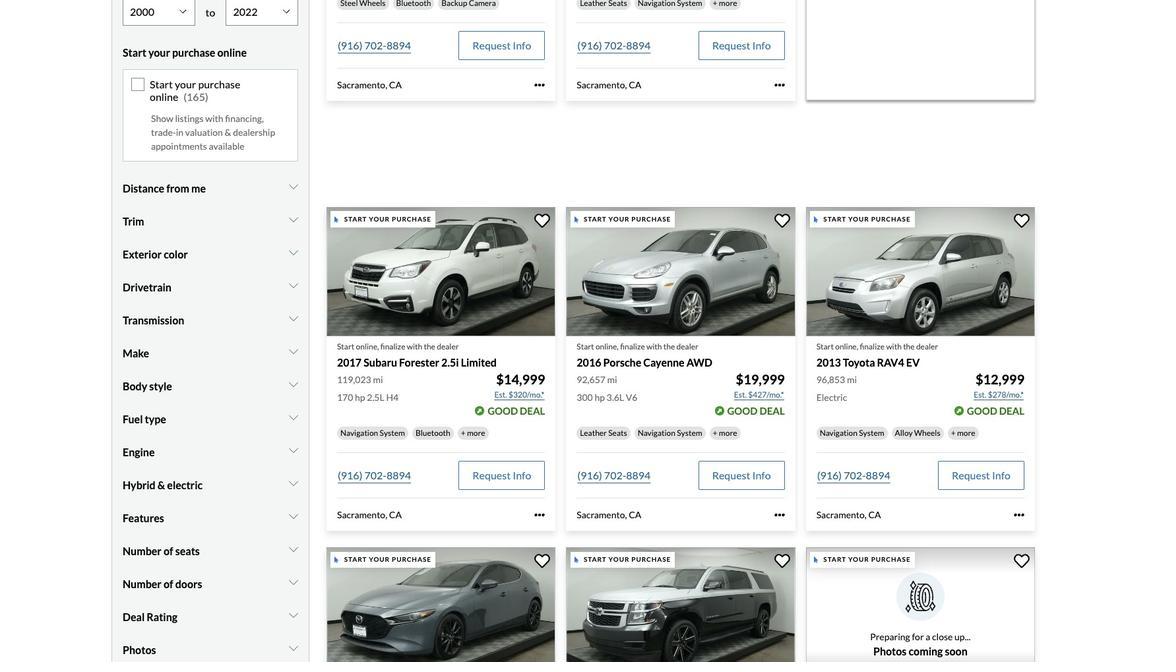 Task type: describe. For each thing, give the bounding box(es) containing it.
8894 for $19,999
[[627, 469, 651, 482]]

deal
[[123, 611, 145, 624]]

with for $19,999
[[647, 342, 662, 352]]

mouse pointer image for $12,999
[[815, 216, 819, 223]]

request info button for $19,999
[[699, 461, 785, 490]]

drivetrain
[[123, 281, 172, 293]]

sacramento, for $19,999
[[577, 509, 627, 521]]

1 start your purchase link from the left
[[327, 548, 559, 663]]

distance
[[123, 182, 164, 194]]

the for $19,999
[[664, 342, 676, 352]]

dealership
[[233, 126, 275, 138]]

start inside start your purchase online
[[150, 78, 173, 91]]

chevron down image for distance from me
[[289, 181, 298, 192]]

2.5l
[[367, 392, 385, 403]]

92,657
[[577, 374, 606, 385]]

number of seats
[[123, 545, 200, 558]]

chevron down image for drivetrain
[[289, 280, 298, 291]]

$427/mo.*
[[749, 390, 785, 400]]

+ for $14,999
[[461, 428, 466, 438]]

mouse pointer image for gray 2019 mazda mazda3 premium hatchback awd hatchback all-wheel drive 6-speed automatic 'image'
[[335, 557, 339, 564]]

chevron down image for photos
[[289, 643, 298, 654]]

+ for $12,999
[[952, 428, 956, 438]]

+ more for $12,999
[[952, 428, 976, 438]]

awd
[[687, 356, 713, 369]]

dealer for $19,999
[[677, 342, 699, 352]]

mouse pointer image for the pearl 2017 subaru forester 2.5i limited suv / crossover all-wheel drive continuously variable transmission "image"
[[335, 216, 339, 223]]

toyota
[[844, 356, 876, 369]]

photos
[[123, 644, 156, 657]]

more for $14,999
[[467, 428, 486, 438]]

exterior color
[[123, 248, 188, 260]]

deal for $12,999
[[1000, 405, 1025, 417]]

body style
[[123, 380, 172, 393]]

electric
[[817, 392, 848, 403]]

the for $14,999
[[424, 342, 436, 352]]

good for $14,999
[[488, 405, 518, 417]]

doors
[[175, 578, 202, 591]]

in
[[176, 126, 184, 138]]

distance from me button
[[123, 172, 298, 205]]

bluetooth
[[416, 428, 451, 438]]

listings
[[175, 113, 204, 124]]

type
[[145, 413, 166, 426]]

est. $427/mo.* button
[[734, 389, 785, 402]]

vehicle photo unavailable image
[[806, 548, 1036, 663]]

from
[[167, 182, 189, 194]]

start inside "start online, finalize with the dealer 2016 porsche cayenne awd"
[[577, 342, 595, 352]]

request info for $14,999
[[473, 469, 532, 482]]

rav4
[[878, 356, 905, 369]]

deal for $14,999
[[520, 405, 546, 417]]

good for $12,999
[[968, 405, 998, 417]]

your for silver 2016 porsche cayenne awd suv / crossover all-wheel drive 8-speed automatic image
[[609, 215, 630, 223]]

start your purchase for the pearl 2017 subaru forester 2.5i limited suv / crossover all-wheel drive continuously variable transmission "image"
[[344, 215, 432, 223]]

fuel type button
[[123, 403, 298, 436]]

ca for $19,999
[[629, 509, 642, 521]]

forester
[[399, 356, 440, 369]]

702- for $14,999
[[365, 469, 387, 482]]

2013
[[817, 356, 842, 369]]

request for $14,999
[[473, 469, 511, 482]]

96,853
[[817, 374, 846, 385]]

good deal for $12,999
[[968, 405, 1025, 417]]

702- for $19,999
[[605, 469, 627, 482]]

est. for $14,999
[[495, 390, 507, 400]]

transmission
[[123, 314, 184, 326]]

170
[[337, 392, 353, 403]]

number of seats button
[[123, 535, 298, 568]]

engine
[[123, 446, 155, 459]]

good deal for $14,999
[[488, 405, 546, 417]]

online, for $14,999
[[356, 342, 379, 352]]

2017
[[337, 356, 362, 369]]

3.6l
[[607, 392, 625, 403]]

1 vertical spatial start your purchase online
[[150, 78, 241, 103]]

hybrid & electric button
[[123, 469, 298, 502]]

sacramento, ca for $19,999
[[577, 509, 642, 521]]

hp for $14,999
[[355, 392, 365, 403]]

your for vehicle photo unavailable
[[849, 556, 870, 564]]

start inside start online, finalize with the dealer 2013 toyota rav4 ev
[[817, 342, 834, 352]]

subaru
[[364, 356, 397, 369]]

purchase for black 2017 chevrolet suburban 1500 lt rwd suv / crossover 4x2 6-speed automatic overdrive image
[[632, 556, 672, 564]]

$278/mo.*
[[989, 390, 1025, 400]]

dealer for $12,999
[[917, 342, 939, 352]]

online, for $12,999
[[836, 342, 859, 352]]

0 horizontal spatial ellipsis h image
[[535, 80, 546, 90]]

style
[[149, 380, 172, 393]]

purchase for silver 2013 toyota rav4 ev suv / crossover front-wheel drive automatic image
[[872, 215, 911, 223]]

mouse pointer image for black 2017 chevrolet suburban 1500 lt rwd suv / crossover 4x2 6-speed automatic overdrive image
[[575, 557, 579, 564]]

me
[[191, 182, 206, 194]]

sacramento, for $12,999
[[817, 509, 867, 521]]

alloy wheels
[[896, 428, 941, 438]]

features
[[123, 512, 164, 525]]

seats
[[175, 545, 200, 558]]

your for gray 2019 mazda mazda3 premium hatchback awd hatchback all-wheel drive 6-speed automatic 'image'
[[369, 556, 390, 564]]

sacramento, ca for $12,999
[[817, 509, 882, 521]]

ca for $12,999
[[869, 509, 882, 521]]

est. for $19,999
[[735, 390, 747, 400]]

ellipsis h image for $12,999
[[1015, 510, 1025, 521]]

0 horizontal spatial ellipsis h image
[[535, 510, 546, 521]]

number for number of doors
[[123, 578, 162, 591]]

119,023 mi 170 hp 2.5l h4
[[337, 374, 399, 403]]

exterior
[[123, 248, 162, 260]]

+ for $19,999
[[713, 428, 718, 438]]

your for silver 2013 toyota rav4 ev suv / crossover front-wheel drive automatic image
[[849, 215, 870, 223]]

number of doors
[[123, 578, 202, 591]]

trim
[[123, 215, 144, 227]]

wheels
[[915, 428, 941, 438]]

purchase for the pearl 2017 subaru forester 2.5i limited suv / crossover all-wheel drive continuously variable transmission "image"
[[392, 215, 432, 223]]

119,023
[[337, 374, 371, 385]]

deal rating
[[123, 611, 178, 624]]

& inside dropdown button
[[158, 479, 165, 492]]

start online, finalize with the dealer 2016 porsche cayenne awd
[[577, 342, 713, 369]]

limited
[[461, 356, 497, 369]]

cayenne
[[644, 356, 685, 369]]

appointments
[[151, 140, 207, 152]]

navigation system for $12,999
[[820, 428, 885, 438]]

92,657 mi 300 hp 3.6l v6
[[577, 374, 638, 403]]

distance from me
[[123, 182, 206, 194]]

your inside dropdown button
[[149, 46, 170, 59]]

finalize for $19,999
[[621, 342, 645, 352]]

$14,999 est. $320/mo.*
[[495, 371, 546, 400]]

finalize for $12,999
[[861, 342, 885, 352]]

color
[[164, 248, 188, 260]]

fuel
[[123, 413, 143, 426]]

engine button
[[123, 436, 298, 469]]

with for $14,999
[[407, 342, 423, 352]]

request for $12,999
[[953, 469, 991, 482]]

96,853 mi electric
[[817, 374, 858, 403]]

702- for $12,999
[[844, 469, 867, 482]]

leather
[[581, 428, 607, 438]]

purchase for vehicle photo unavailable
[[872, 556, 911, 564]]

silver 2016 porsche cayenne awd suv / crossover all-wheel drive 8-speed automatic image
[[567, 207, 796, 336]]

2.5i
[[442, 356, 459, 369]]

electric
[[167, 479, 203, 492]]

transmission button
[[123, 304, 298, 337]]

+ more for $19,999
[[713, 428, 738, 438]]

show
[[151, 113, 173, 124]]

hybrid
[[123, 479, 156, 492]]

show listings with financing, trade-in valuation & dealership appointments available
[[151, 113, 275, 152]]

financing,
[[225, 113, 264, 124]]

purchase for silver 2016 porsche cayenne awd suv / crossover all-wheel drive 8-speed automatic image
[[632, 215, 672, 223]]

online inside dropdown button
[[218, 46, 247, 59]]

info for $12,999
[[993, 469, 1011, 482]]

sacramento, for $14,999
[[337, 509, 388, 521]]

navigation for $12,999
[[820, 428, 858, 438]]

(916) for $14,999
[[338, 469, 363, 482]]

$12,999
[[976, 371, 1025, 387]]

to
[[206, 6, 216, 19]]

alloy
[[896, 428, 913, 438]]

(165)
[[184, 91, 208, 103]]

chevron down image for exterior color
[[289, 247, 298, 258]]

purchase inside start your purchase online
[[198, 78, 241, 91]]



Task type: vqa. For each thing, say whether or not it's contained in the screenshot.
Sell related to How To Sell a Deceased Family Member's Car
no



Task type: locate. For each thing, give the bounding box(es) containing it.
2 horizontal spatial +
[[952, 428, 956, 438]]

6 chevron down image from the top
[[289, 412, 298, 423]]

ca for $14,999
[[389, 509, 402, 521]]

2 horizontal spatial the
[[904, 342, 915, 352]]

mi down the subaru
[[373, 374, 383, 385]]

navigation system for $14,999
[[341, 428, 405, 438]]

1 number from the top
[[123, 545, 162, 558]]

the inside start online, finalize with the dealer 2013 toyota rav4 ev
[[904, 342, 915, 352]]

3 chevron down image from the top
[[289, 445, 298, 456]]

0 vertical spatial &
[[225, 126, 231, 138]]

system for $14,999
[[380, 428, 405, 438]]

seats
[[609, 428, 628, 438]]

(916) 702-8894 button for $19,999
[[577, 461, 652, 490]]

2 horizontal spatial + more
[[952, 428, 976, 438]]

0 vertical spatial ellipsis h image
[[775, 80, 785, 90]]

finalize inside "start online, finalize with the dealer 2016 porsche cayenne awd"
[[621, 342, 645, 352]]

fuel type
[[123, 413, 166, 426]]

0 horizontal spatial + more
[[461, 428, 486, 438]]

with inside 'show listings with financing, trade-in valuation & dealership appointments available'
[[205, 113, 223, 124]]

1 horizontal spatial the
[[664, 342, 676, 352]]

1 horizontal spatial online,
[[596, 342, 619, 352]]

deal for $19,999
[[760, 405, 785, 417]]

mi for $12,999
[[848, 374, 858, 385]]

0 horizontal spatial good
[[488, 405, 518, 417]]

navigation
[[341, 428, 378, 438], [638, 428, 676, 438], [820, 428, 858, 438]]

8894
[[387, 39, 411, 51], [627, 39, 651, 51], [387, 469, 411, 482], [627, 469, 651, 482], [867, 469, 891, 482]]

2016
[[577, 356, 602, 369]]

0 horizontal spatial dealer
[[437, 342, 459, 352]]

1 of from the top
[[164, 545, 173, 558]]

finalize up the subaru
[[381, 342, 406, 352]]

3 deal from the left
[[1000, 405, 1025, 417]]

mi up 3.6l
[[608, 374, 618, 385]]

(916)
[[338, 39, 363, 51], [578, 39, 603, 51], [338, 469, 363, 482], [578, 469, 603, 482], [818, 469, 842, 482]]

1 chevron down image from the top
[[289, 214, 298, 225]]

navigation for $14,999
[[341, 428, 378, 438]]

hp inside 92,657 mi 300 hp 3.6l v6
[[595, 392, 605, 403]]

more for $12,999
[[958, 428, 976, 438]]

with up rav4 at the right bottom of page
[[887, 342, 902, 352]]

pearl 2017 subaru forester 2.5i limited suv / crossover all-wheel drive continuously variable transmission image
[[327, 207, 556, 336]]

navigation right seats on the right of page
[[638, 428, 676, 438]]

3 navigation from the left
[[820, 428, 858, 438]]

valuation
[[185, 126, 223, 138]]

with up forester
[[407, 342, 423, 352]]

2 horizontal spatial system
[[860, 428, 885, 438]]

0 horizontal spatial hp
[[355, 392, 365, 403]]

dealer up awd
[[677, 342, 699, 352]]

sacramento, ca
[[337, 79, 402, 90], [577, 79, 642, 90], [337, 509, 402, 521], [577, 509, 642, 521], [817, 509, 882, 521]]

request for $19,999
[[713, 469, 751, 482]]

hp right 170
[[355, 392, 365, 403]]

request
[[473, 39, 511, 51], [713, 39, 751, 51], [473, 469, 511, 482], [713, 469, 751, 482], [953, 469, 991, 482]]

2 number from the top
[[123, 578, 162, 591]]

good deal for $19,999
[[728, 405, 785, 417]]

5 chevron down image from the top
[[289, 379, 298, 390]]

start your purchase link
[[327, 548, 559, 663], [567, 548, 799, 663], [806, 548, 1038, 663]]

est. inside '$14,999 est. $320/mo.*'
[[495, 390, 507, 400]]

mi inside 92,657 mi 300 hp 3.6l v6
[[608, 374, 618, 385]]

dealer up 2.5i
[[437, 342, 459, 352]]

your
[[149, 46, 170, 59], [175, 78, 196, 91], [369, 215, 390, 223], [609, 215, 630, 223], [849, 215, 870, 223], [369, 556, 390, 564], [609, 556, 630, 564], [849, 556, 870, 564]]

info for $19,999
[[753, 469, 772, 482]]

0 horizontal spatial mi
[[373, 374, 383, 385]]

2 chevron down image from the top
[[289, 346, 298, 357]]

online, inside the "start online, finalize with the dealer 2017 subaru forester 2.5i limited"
[[356, 342, 379, 352]]

navigation system
[[341, 428, 405, 438], [638, 428, 703, 438], [820, 428, 885, 438]]

of left seats at the bottom of page
[[164, 545, 173, 558]]

chevron down image inside fuel type dropdown button
[[289, 412, 298, 423]]

of for seats
[[164, 545, 173, 558]]

1 + from the left
[[461, 428, 466, 438]]

3 more from the left
[[958, 428, 976, 438]]

dealer inside start online, finalize with the dealer 2013 toyota rav4 ev
[[917, 342, 939, 352]]

1 finalize from the left
[[381, 342, 406, 352]]

start your purchase online up (165)
[[123, 46, 247, 59]]

body style button
[[123, 370, 298, 403]]

+ more down est. $427/mo.* button
[[713, 428, 738, 438]]

300
[[577, 392, 593, 403]]

info for $14,999
[[513, 469, 532, 482]]

0 horizontal spatial online
[[150, 91, 178, 103]]

1 vertical spatial of
[[164, 578, 173, 591]]

the inside the "start online, finalize with the dealer 2017 subaru forester 2.5i limited"
[[424, 342, 436, 352]]

chevron down image inside trim dropdown button
[[289, 214, 298, 225]]

finalize up toyota
[[861, 342, 885, 352]]

4 chevron down image from the top
[[289, 313, 298, 324]]

online, up the subaru
[[356, 342, 379, 352]]

dealer inside "start online, finalize with the dealer 2016 porsche cayenne awd"
[[677, 342, 699, 352]]

1 est. from the left
[[495, 390, 507, 400]]

1 good deal from the left
[[488, 405, 546, 417]]

finalize inside the "start online, finalize with the dealer 2017 subaru forester 2.5i limited"
[[381, 342, 406, 352]]

1 horizontal spatial online
[[218, 46, 247, 59]]

porsche
[[604, 356, 642, 369]]

2 mi from the left
[[608, 374, 618, 385]]

(916) for $12,999
[[818, 469, 842, 482]]

request info for $12,999
[[953, 469, 1011, 482]]

number up deal rating
[[123, 578, 162, 591]]

start
[[123, 46, 146, 59], [150, 78, 173, 91], [344, 215, 367, 223], [584, 215, 607, 223], [824, 215, 847, 223], [337, 342, 355, 352], [577, 342, 595, 352], [817, 342, 834, 352], [344, 556, 367, 564], [584, 556, 607, 564], [824, 556, 847, 564]]

chevron down image inside drivetrain dropdown button
[[289, 280, 298, 291]]

+ more
[[461, 428, 486, 438], [713, 428, 738, 438], [952, 428, 976, 438]]

2 good from the left
[[728, 405, 758, 417]]

with inside "start online, finalize with the dealer 2016 porsche cayenne awd"
[[647, 342, 662, 352]]

0 horizontal spatial navigation system
[[341, 428, 405, 438]]

good down est. $320/mo.* button on the bottom of the page
[[488, 405, 518, 417]]

info
[[513, 39, 532, 51], [753, 39, 772, 51], [513, 469, 532, 482], [753, 469, 772, 482], [993, 469, 1011, 482]]

$12,999 est. $278/mo.*
[[975, 371, 1025, 400]]

(916) 702-8894 for $12,999
[[818, 469, 891, 482]]

& right hybrid
[[158, 479, 165, 492]]

2 + more from the left
[[713, 428, 738, 438]]

of left the doors
[[164, 578, 173, 591]]

0 horizontal spatial deal
[[520, 405, 546, 417]]

make button
[[123, 337, 298, 370]]

chevron down image inside engine dropdown button
[[289, 445, 298, 456]]

mouse pointer image
[[575, 216, 579, 223], [815, 216, 819, 223], [815, 557, 819, 564]]

2 chevron down image from the top
[[289, 247, 298, 258]]

2 horizontal spatial dealer
[[917, 342, 939, 352]]

3 est. from the left
[[975, 390, 987, 400]]

0 vertical spatial number
[[123, 545, 162, 558]]

0 horizontal spatial est.
[[495, 390, 507, 400]]

7 chevron down image from the top
[[289, 511, 298, 522]]

chevron down image for make
[[289, 346, 298, 357]]

sacramento, ca for $14,999
[[337, 509, 402, 521]]

(916) 702-8894 for $19,999
[[578, 469, 651, 482]]

+ more for $14,999
[[461, 428, 486, 438]]

chevron down image inside number of seats dropdown button
[[289, 544, 298, 555]]

2 hp from the left
[[595, 392, 605, 403]]

of inside number of doors dropdown button
[[164, 578, 173, 591]]

2 deal from the left
[[760, 405, 785, 417]]

$14,999
[[497, 371, 546, 387]]

(916) 702-8894 button for $12,999
[[817, 461, 892, 490]]

1 deal from the left
[[520, 405, 546, 417]]

2 horizontal spatial good
[[968, 405, 998, 417]]

more right wheels
[[958, 428, 976, 438]]

dealer for $14,999
[[437, 342, 459, 352]]

start your purchase for silver 2013 toyota rav4 ev suv / crossover front-wheel drive automatic image
[[824, 215, 911, 223]]

system
[[380, 428, 405, 438], [677, 428, 703, 438], [860, 428, 885, 438]]

1 horizontal spatial deal
[[760, 405, 785, 417]]

chevron down image for transmission
[[289, 313, 298, 324]]

2 horizontal spatial deal
[[1000, 405, 1025, 417]]

number of doors button
[[123, 568, 298, 601]]

1 vertical spatial online
[[150, 91, 178, 103]]

2 more from the left
[[719, 428, 738, 438]]

2 horizontal spatial finalize
[[861, 342, 885, 352]]

$19,999
[[736, 371, 785, 387]]

0 horizontal spatial &
[[158, 479, 165, 492]]

1 vertical spatial number
[[123, 578, 162, 591]]

chevron down image inside photos dropdown button
[[289, 643, 298, 654]]

9 chevron down image from the top
[[289, 610, 298, 621]]

navigation system right seats on the right of page
[[638, 428, 703, 438]]

good
[[488, 405, 518, 417], [728, 405, 758, 417], [968, 405, 998, 417]]

1 dealer from the left
[[437, 342, 459, 352]]

+ more right bluetooth
[[461, 428, 486, 438]]

mi inside "119,023 mi 170 hp 2.5l h4"
[[373, 374, 383, 385]]

system for $12,999
[[860, 428, 885, 438]]

mi down toyota
[[848, 374, 858, 385]]

+ more right wheels
[[952, 428, 976, 438]]

start online, finalize with the dealer 2017 subaru forester 2.5i limited
[[337, 342, 497, 369]]

(916) for $19,999
[[578, 469, 603, 482]]

with for $12,999
[[887, 342, 902, 352]]

hp inside "119,023 mi 170 hp 2.5l h4"
[[355, 392, 365, 403]]

& inside 'show listings with financing, trade-in valuation & dealership appointments available'
[[225, 126, 231, 138]]

est. $320/mo.* button
[[494, 389, 546, 402]]

3 chevron down image from the top
[[289, 280, 298, 291]]

start your purchase online
[[123, 46, 247, 59], [150, 78, 241, 103]]

3 system from the left
[[860, 428, 885, 438]]

dealer up ev
[[917, 342, 939, 352]]

mouse pointer image
[[335, 216, 339, 223], [335, 557, 339, 564], [575, 557, 579, 564]]

1 horizontal spatial est.
[[735, 390, 747, 400]]

hp right 300
[[595, 392, 605, 403]]

more right bluetooth
[[467, 428, 486, 438]]

1 system from the left
[[380, 428, 405, 438]]

number down features
[[123, 545, 162, 558]]

1 horizontal spatial navigation
[[638, 428, 676, 438]]

good deal
[[488, 405, 546, 417], [728, 405, 785, 417], [968, 405, 1025, 417]]

1 + more from the left
[[461, 428, 486, 438]]

with
[[205, 113, 223, 124], [407, 342, 423, 352], [647, 342, 662, 352], [887, 342, 902, 352]]

start your purchase for vehicle photo unavailable
[[824, 556, 911, 564]]

2 the from the left
[[664, 342, 676, 352]]

finalize for $14,999
[[381, 342, 406, 352]]

leather seats
[[581, 428, 628, 438]]

mouse pointer image for $19,999
[[575, 216, 579, 223]]

1 horizontal spatial good deal
[[728, 405, 785, 417]]

0 horizontal spatial the
[[424, 342, 436, 352]]

sacramento,
[[337, 79, 388, 90], [577, 79, 627, 90], [337, 509, 388, 521], [577, 509, 627, 521], [817, 509, 867, 521]]

3 good from the left
[[968, 405, 998, 417]]

chevron down image inside number of doors dropdown button
[[289, 577, 298, 588]]

trim button
[[123, 205, 298, 238]]

purchase for gray 2019 mazda mazda3 premium hatchback awd hatchback all-wheel drive 6-speed automatic 'image'
[[392, 556, 432, 564]]

navigation down 170
[[341, 428, 378, 438]]

navigation system down electric
[[820, 428, 885, 438]]

0 horizontal spatial system
[[380, 428, 405, 438]]

mi for $19,999
[[608, 374, 618, 385]]

8894 for $12,999
[[867, 469, 891, 482]]

est. inside $12,999 est. $278/mo.*
[[975, 390, 987, 400]]

online, inside "start online, finalize with the dealer 2016 porsche cayenne awd"
[[596, 342, 619, 352]]

1 horizontal spatial navigation system
[[638, 428, 703, 438]]

2 + from the left
[[713, 428, 718, 438]]

chevron down image for engine
[[289, 445, 298, 456]]

chevron down image inside deal rating dropdown button
[[289, 610, 298, 621]]

purchase inside start your purchase online dropdown button
[[172, 46, 215, 59]]

body
[[123, 380, 147, 393]]

exterior color button
[[123, 238, 298, 271]]

number for number of seats
[[123, 545, 162, 558]]

2 horizontal spatial mi
[[848, 374, 858, 385]]

features button
[[123, 502, 298, 535]]

+
[[461, 428, 466, 438], [713, 428, 718, 438], [952, 428, 956, 438]]

1 more from the left
[[467, 428, 486, 438]]

0 horizontal spatial +
[[461, 428, 466, 438]]

start online, finalize with the dealer 2013 toyota rav4 ev
[[817, 342, 939, 369]]

2 start your purchase link from the left
[[567, 548, 799, 663]]

2 online, from the left
[[596, 342, 619, 352]]

start your purchase online inside dropdown button
[[123, 46, 247, 59]]

1 horizontal spatial + more
[[713, 428, 738, 438]]

3 dealer from the left
[[917, 342, 939, 352]]

chevron down image inside hybrid & electric dropdown button
[[289, 478, 298, 489]]

chevron down image for body style
[[289, 379, 298, 390]]

good for $19,999
[[728, 405, 758, 417]]

your for the pearl 2017 subaru forester 2.5i limited suv / crossover all-wheel drive continuously variable transmission "image"
[[369, 215, 390, 223]]

start your purchase for gray 2019 mazda mazda3 premium hatchback awd hatchback all-wheel drive 6-speed automatic 'image'
[[344, 556, 432, 564]]

1 mi from the left
[[373, 374, 383, 385]]

3 + from the left
[[952, 428, 956, 438]]

3 + more from the left
[[952, 428, 976, 438]]

1 good from the left
[[488, 405, 518, 417]]

request info button
[[459, 31, 546, 60], [699, 31, 785, 60], [459, 461, 546, 490], [699, 461, 785, 490], [939, 461, 1025, 490]]

navigation system down 2.5l
[[341, 428, 405, 438]]

2 horizontal spatial navigation system
[[820, 428, 885, 438]]

4 chevron down image from the top
[[289, 478, 298, 489]]

1 horizontal spatial system
[[677, 428, 703, 438]]

1 horizontal spatial dealer
[[677, 342, 699, 352]]

2 horizontal spatial good deal
[[968, 405, 1025, 417]]

2 of from the top
[[164, 578, 173, 591]]

1 navigation system from the left
[[341, 428, 405, 438]]

good deal down est. $278/mo.* button
[[968, 405, 1025, 417]]

mi inside 96,853 mi electric
[[848, 374, 858, 385]]

3 start your purchase link from the left
[[806, 548, 1038, 663]]

0 horizontal spatial start your purchase link
[[327, 548, 559, 663]]

est. for $12,999
[[975, 390, 987, 400]]

photos button
[[123, 634, 298, 663]]

6 chevron down image from the top
[[289, 643, 298, 654]]

est.
[[495, 390, 507, 400], [735, 390, 747, 400], [975, 390, 987, 400]]

start inside the "start online, finalize with the dealer 2017 subaru forester 2.5i limited"
[[337, 342, 355, 352]]

1 horizontal spatial ellipsis h image
[[775, 510, 785, 521]]

of
[[164, 545, 173, 558], [164, 578, 173, 591]]

chevron down image for trim
[[289, 214, 298, 225]]

request info button for $12,999
[[939, 461, 1025, 490]]

1 navigation from the left
[[341, 428, 378, 438]]

chevron down image inside transmission dropdown button
[[289, 313, 298, 324]]

2 system from the left
[[677, 428, 703, 438]]

2 finalize from the left
[[621, 342, 645, 352]]

chevron down image inside body style dropdown button
[[289, 379, 298, 390]]

chevron down image inside 'make' dropdown button
[[289, 346, 298, 357]]

chevron down image
[[289, 181, 298, 192], [289, 346, 298, 357], [289, 445, 298, 456], [289, 478, 298, 489], [289, 577, 298, 588], [289, 643, 298, 654]]

702-
[[365, 39, 387, 51], [605, 39, 627, 51], [365, 469, 387, 482], [605, 469, 627, 482], [844, 469, 867, 482]]

good down est. $427/mo.* button
[[728, 405, 758, 417]]

2 horizontal spatial more
[[958, 428, 976, 438]]

purchase
[[172, 46, 215, 59], [198, 78, 241, 91], [392, 215, 432, 223], [632, 215, 672, 223], [872, 215, 911, 223], [392, 556, 432, 564], [632, 556, 672, 564], [872, 556, 911, 564]]

1 horizontal spatial start your purchase link
[[567, 548, 799, 663]]

black 2017 chevrolet suburban 1500 lt rwd suv / crossover 4x2 6-speed automatic overdrive image
[[567, 548, 796, 663]]

make
[[123, 347, 149, 359]]

with inside start online, finalize with the dealer 2013 toyota rav4 ev
[[887, 342, 902, 352]]

2 horizontal spatial online,
[[836, 342, 859, 352]]

online, up porsche
[[596, 342, 619, 352]]

good deal down est. $427/mo.* button
[[728, 405, 785, 417]]

est. $278/mo.* button
[[974, 389, 1025, 402]]

1 hp from the left
[[355, 392, 365, 403]]

2 navigation from the left
[[638, 428, 676, 438]]

$320/mo.*
[[509, 390, 545, 400]]

the inside "start online, finalize with the dealer 2016 porsche cayenne awd"
[[664, 342, 676, 352]]

chevron down image for features
[[289, 511, 298, 522]]

with inside the "start online, finalize with the dealer 2017 subaru forester 2.5i limited"
[[407, 342, 423, 352]]

of inside number of seats dropdown button
[[164, 545, 173, 558]]

2 horizontal spatial est.
[[975, 390, 987, 400]]

the up ev
[[904, 342, 915, 352]]

1 chevron down image from the top
[[289, 181, 298, 192]]

est. down $12,999
[[975, 390, 987, 400]]

0 horizontal spatial finalize
[[381, 342, 406, 352]]

1 horizontal spatial mi
[[608, 374, 618, 385]]

1 horizontal spatial good
[[728, 405, 758, 417]]

trade-
[[151, 126, 176, 138]]

3 mi from the left
[[848, 374, 858, 385]]

dealer inside the "start online, finalize with the dealer 2017 subaru forester 2.5i limited"
[[437, 342, 459, 352]]

chevron down image for deal rating
[[289, 610, 298, 621]]

hp for $19,999
[[595, 392, 605, 403]]

2 horizontal spatial start your purchase link
[[806, 548, 1038, 663]]

est. inside $19,999 est. $427/mo.*
[[735, 390, 747, 400]]

0 horizontal spatial online,
[[356, 342, 379, 352]]

1 horizontal spatial &
[[225, 126, 231, 138]]

1 online, from the left
[[356, 342, 379, 352]]

2 dealer from the left
[[677, 342, 699, 352]]

available
[[209, 140, 245, 152]]

1 vertical spatial &
[[158, 479, 165, 492]]

1 horizontal spatial hp
[[595, 392, 605, 403]]

request info button for $14,999
[[459, 461, 546, 490]]

3 the from the left
[[904, 342, 915, 352]]

drivetrain button
[[123, 271, 298, 304]]

chevron down image inside exterior color dropdown button
[[289, 247, 298, 258]]

& up "available"
[[225, 126, 231, 138]]

start your purchase online up listings
[[150, 78, 241, 103]]

the up forester
[[424, 342, 436, 352]]

gray 2019 mazda mazda3 premium hatchback awd hatchback all-wheel drive 6-speed automatic image
[[327, 548, 556, 663]]

1 horizontal spatial ellipsis h image
[[775, 80, 785, 90]]

finalize inside start online, finalize with the dealer 2013 toyota rav4 ev
[[861, 342, 885, 352]]

ellipsis h image
[[775, 80, 785, 90], [535, 510, 546, 521]]

chevron down image inside features dropdown button
[[289, 511, 298, 522]]

the up cayenne
[[664, 342, 676, 352]]

chevron down image
[[289, 214, 298, 225], [289, 247, 298, 258], [289, 280, 298, 291], [289, 313, 298, 324], [289, 379, 298, 390], [289, 412, 298, 423], [289, 511, 298, 522], [289, 544, 298, 555], [289, 610, 298, 621]]

number
[[123, 545, 162, 558], [123, 578, 162, 591]]

start your purchase online button
[[123, 36, 298, 69]]

0 horizontal spatial more
[[467, 428, 486, 438]]

ellipsis h image
[[535, 80, 546, 90], [775, 510, 785, 521], [1015, 510, 1025, 521]]

3 online, from the left
[[836, 342, 859, 352]]

with up cayenne
[[647, 342, 662, 352]]

deal rating button
[[123, 601, 298, 634]]

online, up toyota
[[836, 342, 859, 352]]

silver 2013 toyota rav4 ev suv / crossover front-wheel drive automatic image
[[806, 207, 1036, 336]]

mi for $14,999
[[373, 374, 383, 385]]

chevron down image for number of seats
[[289, 544, 298, 555]]

2 horizontal spatial ellipsis h image
[[1015, 510, 1025, 521]]

8894 for $14,999
[[387, 469, 411, 482]]

0 vertical spatial online
[[218, 46, 247, 59]]

8 chevron down image from the top
[[289, 544, 298, 555]]

$19,999 est. $427/mo.*
[[735, 371, 785, 400]]

0 vertical spatial of
[[164, 545, 173, 558]]

hybrid & electric
[[123, 479, 203, 492]]

3 finalize from the left
[[861, 342, 885, 352]]

chevron down image for hybrid & electric
[[289, 478, 298, 489]]

3 good deal from the left
[[968, 405, 1025, 417]]

0 horizontal spatial navigation
[[341, 428, 378, 438]]

v6
[[626, 392, 638, 403]]

finalize up porsche
[[621, 342, 645, 352]]

3 navigation system from the left
[[820, 428, 885, 438]]

chevron down image inside the distance from me dropdown button
[[289, 181, 298, 192]]

request info for $19,999
[[713, 469, 772, 482]]

with up valuation
[[205, 113, 223, 124]]

online, inside start online, finalize with the dealer 2013 toyota rav4 ev
[[836, 342, 859, 352]]

1 the from the left
[[424, 342, 436, 352]]

deal down $278/mo.*
[[1000, 405, 1025, 417]]

start inside dropdown button
[[123, 46, 146, 59]]

0 vertical spatial start your purchase online
[[123, 46, 247, 59]]

1 horizontal spatial finalize
[[621, 342, 645, 352]]

deal down $427/mo.*
[[760, 405, 785, 417]]

hp
[[355, 392, 365, 403], [595, 392, 605, 403]]

more down est. $427/mo.* button
[[719, 428, 738, 438]]

2 good deal from the left
[[728, 405, 785, 417]]

est. down $14,999
[[495, 390, 507, 400]]

2 est. from the left
[[735, 390, 747, 400]]

1 vertical spatial ellipsis h image
[[535, 510, 546, 521]]

your for black 2017 chevrolet suburban 1500 lt rwd suv / crossover 4x2 6-speed automatic overdrive image
[[609, 556, 630, 564]]

1 horizontal spatial +
[[713, 428, 718, 438]]

deal down $320/mo.*
[[520, 405, 546, 417]]

the
[[424, 342, 436, 352], [664, 342, 676, 352], [904, 342, 915, 352]]

request info
[[473, 39, 532, 51], [713, 39, 772, 51], [473, 469, 532, 482], [713, 469, 772, 482], [953, 469, 1011, 482]]

est. down $19,999
[[735, 390, 747, 400]]

0 horizontal spatial good deal
[[488, 405, 546, 417]]

5 chevron down image from the top
[[289, 577, 298, 588]]

good deal down est. $320/mo.* button on the bottom of the page
[[488, 405, 546, 417]]

1 horizontal spatial more
[[719, 428, 738, 438]]

chevron down image for fuel type
[[289, 412, 298, 423]]

navigation down electric
[[820, 428, 858, 438]]

2 navigation system from the left
[[638, 428, 703, 438]]

2 horizontal spatial navigation
[[820, 428, 858, 438]]

good down est. $278/mo.* button
[[968, 405, 998, 417]]



